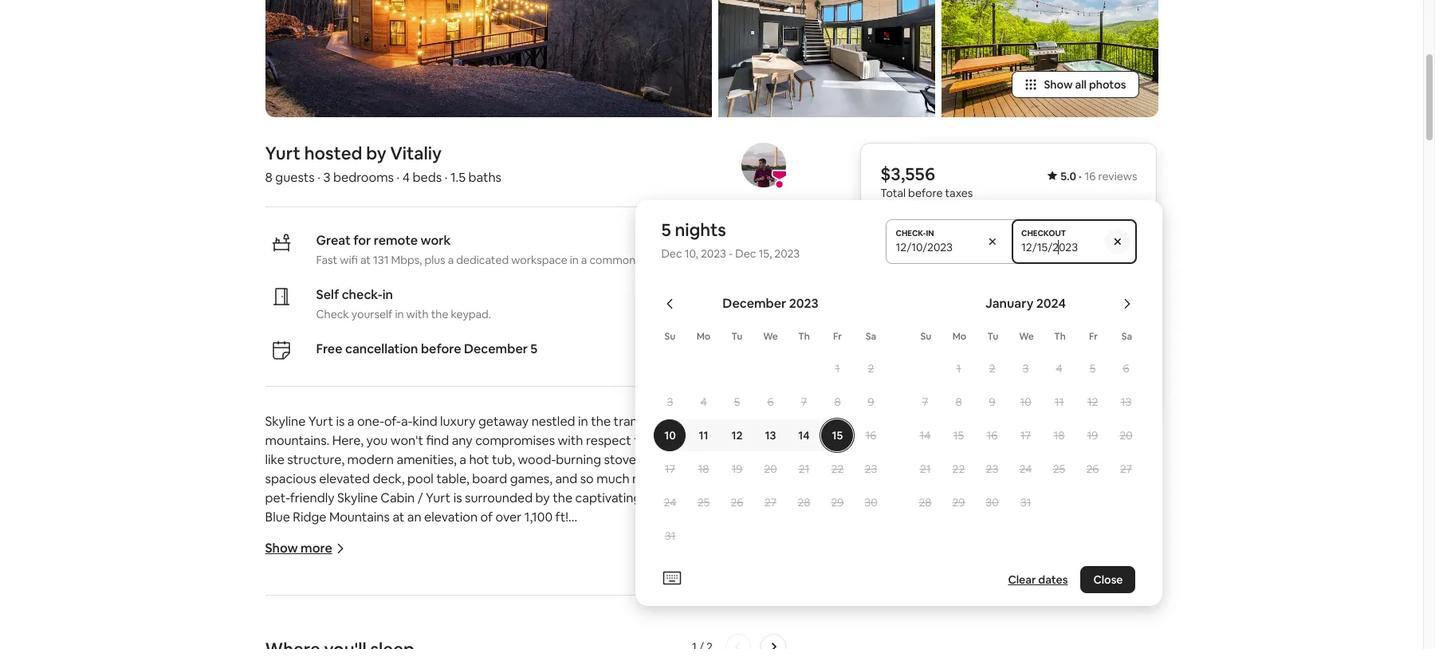 Task type: locate. For each thing, give the bounding box(es) containing it.
20 for the bottom 20 button
[[764, 462, 777, 476]]

17 button up "scenery"
[[654, 453, 687, 485]]

before for free
[[421, 341, 461, 358]]

skyline yurt - a cabin-like two-story yurt on a wraparound deck with a hot tub, archery, wood stove, and all the modern amenities only an hour from washington dc.jpg image
[[265, 0, 712, 118]]

dates
[[987, 445, 1020, 462], [1039, 573, 1068, 587]]

16 for 2nd 16 button
[[987, 429, 998, 443]]

1 horizontal spatial 29
[[953, 496, 965, 510]]

1 horizontal spatial 23 button
[[976, 453, 1009, 485]]

1 vertical spatial 4
[[1056, 362, 1063, 376]]

1 horizontal spatial we
[[1019, 331, 1034, 343]]

13 button right 'notch'
[[754, 420, 788, 452]]

this
[[376, 624, 398, 641]]

0 horizontal spatial th
[[799, 331, 810, 343]]

you
[[944, 373, 963, 387]]

1 fr from the left
[[833, 331, 842, 343]]

2 22 button from the left
[[942, 453, 976, 485]]

21 left 'avg.'
[[920, 462, 931, 476]]

1 horizontal spatial mo
[[953, 331, 967, 343]]

11 down yet
[[1055, 395, 1064, 409]]

5 up nestled on the left of the page
[[531, 341, 538, 358]]

1 28 from the left
[[798, 496, 811, 510]]

2 14 button from the left
[[909, 420, 942, 452]]

the
[[431, 307, 449, 322], [591, 413, 611, 430], [726, 413, 746, 430], [650, 433, 670, 449], [910, 461, 930, 478], [1058, 461, 1077, 478], [553, 490, 573, 507], [745, 567, 765, 583], [558, 586, 578, 602], [628, 586, 648, 602], [548, 605, 567, 622], [698, 643, 718, 649]]

0 vertical spatial 13
[[1121, 395, 1132, 409]]

0 horizontal spatial 30
[[865, 496, 878, 510]]

1 vertical spatial ridge
[[679, 586, 712, 602]]

blue down minutes)
[[651, 586, 676, 602]]

1 9 button from the left
[[855, 386, 888, 418]]

0 horizontal spatial 15
[[832, 429, 843, 443]]

1 horizontal spatial 16 button
[[976, 420, 1009, 452]]

before
[[909, 186, 943, 201], [421, 341, 461, 358]]

20 button
[[1110, 420, 1143, 452], [754, 453, 788, 485]]

yurt
[[265, 142, 301, 165], [308, 413, 333, 430], [426, 490, 451, 507], [308, 567, 333, 583]]

2 29 from the left
[[953, 496, 965, 510]]

20 button down cabin-
[[754, 453, 788, 485]]

3 down hosted
[[323, 169, 331, 186]]

self check-in check yourself in with the keypad.
[[316, 287, 491, 322]]

1 horizontal spatial 22
[[953, 462, 965, 476]]

0 horizontal spatial 13 button
[[754, 420, 788, 452]]

1 29 from the left
[[831, 496, 844, 510]]

2023
[[701, 247, 727, 261], [775, 247, 800, 261], [789, 295, 819, 312]]

29 for 2nd 29 button from right
[[831, 496, 844, 510]]

ridge down friendly
[[293, 509, 327, 526]]

31 down the rate
[[1021, 496, 1032, 510]]

to down tranquil
[[634, 433, 647, 449]]

in down entrance
[[265, 605, 275, 622]]

wifi
[[340, 253, 358, 267]]

11 for topmost 11 button
[[1055, 395, 1064, 409]]

is inside skyline yurt is a custom wooden yurt located only 13 miles (20 minutes) away from the entrance to famous skyline drive, which sits along the crest of the blue ridge mountains in shenandoah national park. constructed using the finest materials and significant attention to detail, this space will invite you and your family and friends to immediately make yourselves at home. furnished with plenty of modern conveniences, the sky
[[336, 567, 345, 583]]

fr
[[833, 331, 842, 343], [1089, 331, 1098, 343]]

modern black-yellow interior, archery set, dining table, ps5 with 4 controllers, 75-inch tv, sofa, loft stairs, pool table, panoramic windows - skyline yurt.jpg image
[[718, 0, 935, 118]]

9 button
[[855, 386, 888, 418], [976, 386, 1009, 418]]

clear dates button
[[1002, 567, 1075, 594]]

19 up virginia's
[[732, 462, 743, 476]]

0 vertical spatial at
[[360, 253, 371, 267]]

0 horizontal spatial 17
[[665, 462, 676, 476]]

2 2 button from the left
[[976, 353, 1009, 385]]

14 button right cabin-
[[788, 420, 821, 452]]

1 22 button from the left
[[821, 453, 855, 485]]

dates inside your dates are $428 less than the avg. nightly rate over the last 3 months.
[[987, 445, 1020, 462]]

1 horizontal spatial 9
[[989, 395, 996, 409]]

1 horizontal spatial blue
[[651, 586, 676, 602]]

blue
[[265, 509, 290, 526], [651, 586, 676, 602]]

0 horizontal spatial fr
[[833, 331, 842, 343]]

1 horizontal spatial with
[[479, 643, 505, 649]]

0 horizontal spatial won't
[[391, 433, 424, 449]]

10 button left ev
[[654, 420, 687, 452]]

here,
[[332, 433, 364, 449]]

the up archery, in the bottom of the page
[[650, 433, 670, 449]]

27 right virginia's
[[765, 496, 777, 510]]

2 vertical spatial 13
[[557, 567, 569, 583]]

1 1 from the left
[[836, 362, 840, 376]]

1 9 from the left
[[868, 395, 875, 409]]

won't left be
[[965, 373, 994, 387]]

· right guests
[[318, 169, 321, 186]]

0 vertical spatial ridge
[[293, 509, 327, 526]]

at inside skyline yurt is a one-of-a-kind luxury getaway nestled in the tranquil serenity of the mountains. here, you won't find any compromises with respect to the top-notch cabin- like structure, modern amenities, a hot tub, wood-burning stove, archery, ev charger, spacious elevated deck, pool table, board games, and so much more! this magnificent pet-friendly skyline cabin / yurt is surrounded by the captivating scenery of virginia's blue ridge mountains at an elevation of over 1,100 ft!
[[393, 509, 405, 526]]

25 right are
[[1053, 462, 1066, 476]]

magnificent
[[696, 471, 766, 488]]

dec left 10,
[[662, 247, 682, 261]]

6 right yet
[[1123, 362, 1130, 376]]

1 th from the left
[[799, 331, 810, 343]]

0 horizontal spatial 11
[[699, 429, 709, 443]]

3 button up top-
[[654, 386, 687, 418]]

3 inside yurt hosted by vitaliy 8 guests · 3 bedrooms · 4 beds · 1.5 baths
[[323, 169, 331, 186]]

31 button
[[1009, 487, 1043, 519], [654, 520, 687, 552]]

1 horizontal spatial 24 button
[[1009, 453, 1043, 485]]

modern up deck,
[[347, 452, 394, 468]]

at inside skyline yurt is a custom wooden yurt located only 13 miles (20 minutes) away from the entrance to famous skyline drive, which sits along the crest of the blue ridge mountains in shenandoah national park. constructed using the finest materials and significant attention to detail, this space will invite you and your family and friends to immediately make yourselves at home. furnished with plenty of modern conveniences, the sky
[[365, 643, 377, 649]]

area.
[[638, 253, 663, 267]]

6 for 6 button to the top
[[1123, 362, 1130, 376]]

1 horizontal spatial 2
[[989, 362, 996, 376]]

and
[[555, 471, 578, 488], [663, 605, 685, 622], [518, 624, 541, 641], [610, 624, 633, 641]]

wooden
[[404, 567, 452, 583]]

to inside skyline yurt is a one-of-a-kind luxury getaway nestled in the tranquil serenity of the mountains. here, you won't find any compromises with respect to the top-notch cabin- like structure, modern amenities, a hot tub, wood-burning stove, archery, ev charger, spacious elevated deck, pool table, board games, and so much more! this magnificent pet-friendly skyline cabin / yurt is surrounded by the captivating scenery of virginia's blue ridge mountains at an elevation of over 1,100 ft!
[[634, 433, 647, 449]]

tu down january
[[988, 331, 999, 343]]

0 horizontal spatial 1
[[836, 362, 840, 376]]

1 vertical spatial you
[[494, 624, 516, 641]]

3 button
[[1009, 353, 1043, 385], [654, 386, 687, 418]]

0 horizontal spatial 4 button
[[687, 386, 721, 418]]

28 for first 28 button from the right
[[919, 496, 932, 510]]

your dates are $428 less than the avg. nightly rate over the last 3 months.
[[881, 445, 1098, 494]]

16 for 2nd 16 button from right
[[866, 429, 877, 443]]

28 for 1st 28 button
[[798, 496, 811, 510]]

16 button up nightly
[[976, 420, 1009, 452]]

shenandoah
[[278, 605, 351, 622]]

12 button right yet
[[1076, 386, 1110, 418]]

1 horizontal spatial 11
[[1055, 395, 1064, 409]]

13
[[1121, 395, 1132, 409], [765, 429, 776, 443], [557, 567, 569, 583]]

dec
[[662, 247, 682, 261], [736, 247, 756, 261]]

2 15 from the left
[[954, 429, 964, 443]]

0 horizontal spatial over
[[496, 509, 522, 526]]

12 button
[[1076, 386, 1110, 418], [721, 420, 754, 452]]

dates left are
[[987, 445, 1020, 462]]

friendly
[[290, 490, 335, 507]]

at
[[360, 253, 371, 267], [393, 509, 405, 526], [365, 643, 377, 649]]

0 horizontal spatial 25
[[698, 496, 710, 510]]

1 horizontal spatial 11 button
[[1043, 386, 1076, 418]]

28
[[798, 496, 811, 510], [919, 496, 932, 510]]

1 mo from the left
[[697, 331, 711, 343]]

2 15 button from the left
[[942, 420, 976, 452]]

great
[[316, 232, 351, 249]]

23 button left are
[[976, 453, 1009, 485]]

1 21 button from the left
[[788, 453, 821, 485]]

by vitaliy
[[366, 142, 442, 165]]

1 horizontal spatial 14 button
[[909, 420, 942, 452]]

22
[[832, 462, 844, 476], [953, 462, 965, 476]]

9 button up the "than"
[[855, 386, 888, 418]]

0 horizontal spatial 29
[[831, 496, 844, 510]]

0 horizontal spatial 28 button
[[788, 487, 821, 519]]

0 horizontal spatial 9 button
[[855, 386, 888, 418]]

30 button
[[855, 487, 888, 519], [976, 487, 1009, 519]]

of down surrounded
[[481, 509, 493, 526]]

9 for 1st 9 button from left
[[868, 395, 875, 409]]

2 sa from the left
[[1122, 331, 1133, 343]]

th down 2024
[[1055, 331, 1066, 343]]

20 button right less
[[1110, 420, 1143, 452]]

1 15 button from the left
[[821, 420, 855, 452]]

31 down "scenery"
[[665, 529, 676, 543]]

2 button for december 2023
[[855, 353, 888, 385]]

finest
[[570, 605, 603, 622]]

24 button
[[1009, 453, 1043, 485], [654, 487, 687, 519]]

1 vertical spatial 18 button
[[687, 453, 721, 485]]

1 horizontal spatial mountains
[[715, 586, 776, 602]]

cancellation
[[345, 341, 418, 358]]

12 up less
[[1088, 395, 1099, 409]]

2 for january 2024
[[989, 362, 996, 376]]

tu
[[732, 331, 743, 343], [988, 331, 999, 343]]

$3,556
[[881, 163, 936, 185]]

1 vertical spatial 6 button
[[754, 386, 788, 418]]

1 horizontal spatial 12 button
[[1076, 386, 1110, 418]]

with inside skyline yurt is a custom wooden yurt located only 13 miles (20 minutes) away from the entrance to famous skyline drive, which sits along the crest of the blue ridge mountains in shenandoah national park. constructed using the finest materials and significant attention to detail, this space will invite you and your family and friends to immediately make yourselves at home. furnished with plenty of modern conveniences, the sky
[[479, 643, 505, 649]]

28 button right virginia's
[[788, 487, 821, 519]]

before inside $3,556 total before taxes
[[909, 186, 943, 201]]

0 vertical spatial december
[[723, 295, 787, 312]]

in right yourself
[[395, 307, 404, 322]]

show all photos button
[[1012, 71, 1139, 98]]

20
[[1120, 429, 1133, 443], [764, 462, 777, 476]]

with up free cancellation before december 5
[[406, 307, 429, 322]]

2 fr from the left
[[1089, 331, 1098, 343]]

30 button down nightly
[[976, 487, 1009, 519]]

2024
[[1037, 295, 1066, 312]]

games,
[[510, 471, 553, 488]]

20 for topmost 20 button
[[1120, 429, 1133, 443]]

27 button down "charger," at the bottom of the page
[[754, 487, 788, 519]]

dates inside "button"
[[1039, 573, 1068, 587]]

1 horizontal spatial 16
[[987, 429, 998, 443]]

0 vertical spatial mountains
[[329, 509, 390, 526]]

1 21 from the left
[[799, 462, 810, 476]]

26 button down "charger," at the bottom of the page
[[721, 487, 754, 519]]

2023 inside calendar application
[[789, 295, 819, 312]]

2 21 button from the left
[[909, 453, 942, 485]]

6
[[1123, 362, 1130, 376], [768, 395, 774, 409]]

1 horizontal spatial 2 button
[[976, 353, 1009, 385]]

2 9 from the left
[[989, 395, 996, 409]]

january 2024
[[986, 295, 1066, 312]]

24 button down archery, in the bottom of the page
[[654, 487, 687, 519]]

compromises
[[475, 433, 555, 449]]

2 28 from the left
[[919, 496, 932, 510]]

show left more at the bottom left
[[265, 540, 298, 557]]

blue inside skyline yurt is a custom wooden yurt located only 13 miles (20 minutes) away from the entrance to famous skyline drive, which sits along the crest of the blue ridge mountains in shenandoah national park. constructed using the finest materials and significant attention to detail, this space will invite you and your family and friends to immediately make yourselves at home. furnished with plenty of modern conveniences, the sky
[[651, 586, 676, 602]]

3 right last at the right of the page
[[904, 477, 911, 494]]

19 for 19 "button" to the top
[[1088, 429, 1099, 443]]

10,
[[685, 247, 699, 261]]

at down detail,
[[365, 643, 377, 649]]

8
[[265, 169, 273, 186], [835, 395, 841, 409], [956, 395, 962, 409]]

1 14 button from the left
[[788, 420, 821, 452]]

1 button
[[821, 353, 855, 385], [942, 353, 976, 385]]

2 for december 2023
[[868, 362, 874, 376]]

1 · from the left
[[318, 169, 321, 186]]

0 horizontal spatial 24 button
[[654, 487, 687, 519]]

4
[[403, 169, 410, 186], [1056, 362, 1063, 376], [701, 395, 707, 409]]

blue down pet-
[[265, 509, 290, 526]]

december down keypad.
[[464, 341, 528, 358]]

2 21 from the left
[[920, 462, 931, 476]]

0 vertical spatial 11
[[1055, 395, 1064, 409]]

1 we from the left
[[763, 331, 778, 343]]

26 right $428
[[1087, 462, 1099, 476]]

ft!
[[556, 509, 569, 526]]

1 horizontal spatial 23
[[986, 462, 999, 476]]

yurt up guests
[[265, 142, 301, 165]]

december down 15,
[[723, 295, 787, 312]]

string lights, large composite deck, sunken hot tub, grill, picnic table, cornhole game, blue ridge mountains view - skyline yurt.jpg image
[[942, 0, 1158, 118]]

clear
[[1008, 573, 1036, 587]]

structure,
[[287, 452, 345, 468]]

2 9 button from the left
[[976, 386, 1009, 418]]

months.
[[914, 477, 962, 494]]

6 for 6 button to the bottom
[[768, 395, 774, 409]]

16 button
[[855, 420, 888, 452], [976, 420, 1009, 452]]

1 horizontal spatial 31
[[1021, 496, 1032, 510]]

1 horizontal spatial 1
[[957, 362, 961, 376]]

december inside calendar application
[[723, 295, 787, 312]]

0 vertical spatial 4
[[403, 169, 410, 186]]

1 horizontal spatial 10 button
[[1009, 386, 1043, 418]]

17 up "scenery"
[[665, 462, 676, 476]]

0 vertical spatial 31 button
[[1009, 487, 1043, 519]]

find
[[426, 433, 449, 449]]

24 button left $428
[[1009, 453, 1043, 485]]

28 down months.
[[919, 496, 932, 510]]

1 vertical spatial modern
[[562, 643, 609, 649]]

2 1 from the left
[[957, 362, 961, 376]]

4 inside yurt hosted by vitaliy 8 guests · 3 bedrooms · 4 beds · 1.5 baths
[[403, 169, 410, 186]]

0 vertical spatial won't
[[965, 373, 994, 387]]

yet
[[1058, 373, 1074, 387]]

significant
[[688, 605, 748, 622]]

0 vertical spatial 19
[[1088, 429, 1099, 443]]

the up your
[[548, 605, 567, 622]]

close button
[[1081, 567, 1136, 594]]

january
[[986, 295, 1034, 312]]

1 horizontal spatial 30
[[986, 496, 999, 510]]

one-
[[357, 413, 384, 430]]

2 7 button from the left
[[909, 386, 942, 418]]

show for show all photos
[[1044, 78, 1073, 92]]

0 vertical spatial 5 button
[[1076, 353, 1110, 385]]

is down table, at the bottom left of page
[[454, 490, 462, 507]]

skyline up mountains.
[[265, 413, 306, 430]]

baths
[[469, 169, 502, 186]]

17 button up the rate
[[1009, 420, 1043, 452]]

18 button right are
[[1043, 420, 1076, 452]]

0 horizontal spatial 16
[[866, 429, 877, 443]]

is for of-
[[336, 413, 345, 430]]

you
[[367, 433, 388, 449], [494, 624, 516, 641]]

1 horizontal spatial 21 button
[[909, 453, 942, 485]]

reserve button
[[881, 322, 1138, 360]]

4 button up 'notch'
[[687, 386, 721, 418]]

0 vertical spatial over
[[1029, 461, 1055, 478]]

27 right less
[[1120, 462, 1133, 476]]

with up burning
[[558, 433, 583, 449]]

in right the workspace at top left
[[570, 253, 579, 267]]

1 1 button from the left
[[821, 353, 855, 385]]

9 for 2nd 9 button
[[989, 395, 996, 409]]

a inside skyline yurt is a custom wooden yurt located only 13 miles (20 minutes) away from the entrance to famous skyline drive, which sits along the crest of the blue ridge mountains in shenandoah national park. constructed using the finest materials and significant attention to detail, this space will invite you and your family and friends to immediately make yourselves at home. furnished with plenty of modern conveniences, the sky
[[348, 567, 355, 583]]

8 button
[[821, 386, 855, 418], [942, 386, 976, 418]]

with inside self check-in check yourself in with the keypad.
[[406, 307, 429, 322]]

3 inside your dates are $428 less than the avg. nightly rate over the last 3 months.
[[904, 477, 911, 494]]

4 · from the left
[[1079, 169, 1082, 184]]

and up friends
[[663, 605, 685, 622]]

0 horizontal spatial 21
[[799, 462, 810, 476]]

· down by vitaliy
[[397, 169, 400, 186]]

1 vertical spatial 24
[[664, 496, 677, 510]]

5 button right yet
[[1076, 353, 1110, 385]]

mountains down the elevated
[[329, 509, 390, 526]]

from
[[714, 567, 742, 583]]

show inside button
[[1044, 78, 1073, 92]]

invite
[[460, 624, 491, 641]]

0 horizontal spatial 19
[[732, 462, 743, 476]]

dates for clear
[[1039, 573, 1068, 587]]

0 horizontal spatial ridge
[[293, 509, 327, 526]]

1 15 from the left
[[832, 429, 843, 443]]

6 button
[[1110, 353, 1143, 385], [754, 386, 788, 418]]

0 horizontal spatial 26 button
[[721, 487, 754, 519]]

1 button for january 2024
[[942, 353, 976, 385]]

1 horizontal spatial you
[[494, 624, 516, 641]]

1 dec from the left
[[662, 247, 682, 261]]

mo
[[697, 331, 711, 343], [953, 331, 967, 343]]

kind
[[413, 413, 438, 430]]

23 left the rate
[[986, 462, 999, 476]]

18 up $428
[[1054, 429, 1065, 443]]

and left so
[[555, 471, 578, 488]]

1 horizontal spatial 14
[[920, 429, 931, 443]]

23 left the "than"
[[865, 462, 878, 476]]

1 horizontal spatial 5 button
[[1076, 353, 1110, 385]]

1 2 from the left
[[868, 362, 874, 376]]

26 button
[[1076, 453, 1110, 485], [721, 487, 754, 519]]

1 tu from the left
[[732, 331, 743, 343]]

22 button
[[821, 453, 855, 485], [942, 453, 976, 485]]

131
[[373, 253, 389, 267]]

and inside skyline yurt is a one-of-a-kind luxury getaway nestled in the tranquil serenity of the mountains. here, you won't find any compromises with respect to the top-notch cabin- like structure, modern amenities, a hot tub, wood-burning stove, archery, ev charger, spacious elevated deck, pool table, board games, and so much more! this magnificent pet-friendly skyline cabin / yurt is surrounded by the captivating scenery of virginia's blue ridge mountains at an elevation of over 1,100 ft!
[[555, 471, 578, 488]]

we down january 2024
[[1019, 331, 1034, 343]]

6 button up cabin-
[[754, 386, 788, 418]]

3 button down 'reserve'
[[1009, 353, 1043, 385]]

before for $3,556
[[909, 186, 943, 201]]

1 for december 2023
[[836, 362, 840, 376]]

dedicated
[[456, 253, 509, 267]]

0 horizontal spatial 24
[[664, 496, 677, 510]]

12
[[1088, 395, 1099, 409], [732, 429, 743, 443]]

2 2 from the left
[[989, 362, 996, 376]]

2 1 button from the left
[[942, 353, 976, 385]]

1 horizontal spatial 6 button
[[1110, 353, 1143, 385]]

0 vertical spatial 4 button
[[1043, 353, 1076, 385]]

0 vertical spatial 18
[[1054, 429, 1065, 443]]

0 vertical spatial 19 button
[[1076, 420, 1110, 452]]

0 vertical spatial blue
[[265, 509, 290, 526]]

9 button right you
[[976, 386, 1009, 418]]

in right nestled on the left of the page
[[578, 413, 588, 430]]

1,100
[[525, 509, 553, 526]]

ridge inside skyline yurt is a custom wooden yurt located only 13 miles (20 minutes) away from the entrance to famous skyline drive, which sits along the crest of the blue ridge mountains in shenandoah national park. constructed using the finest materials and significant attention to detail, this space will invite you and your family and friends to immediately make yourselves at home. furnished with plenty of modern conveniences, the sky
[[679, 586, 712, 602]]

13 button right yet
[[1110, 386, 1143, 418]]

16 button up the "than"
[[855, 420, 888, 452]]

1 horizontal spatial 1 button
[[942, 353, 976, 385]]

more!
[[633, 471, 666, 488]]

we down december 2023
[[763, 331, 778, 343]]

4 left beds
[[403, 169, 410, 186]]

yurt down more at the bottom left
[[308, 567, 333, 583]]

8 inside yurt hosted by vitaliy 8 guests · 3 bedrooms · 4 beds · 1.5 baths
[[265, 169, 273, 186]]

1 2 button from the left
[[855, 353, 888, 385]]

28 right virginia's
[[798, 496, 811, 510]]

1 horizontal spatial 29 button
[[942, 487, 976, 519]]

vitaliy is a superhost. learn more about vitaliy. image
[[742, 143, 786, 188], [742, 143, 786, 188]]

plenty
[[507, 643, 545, 649]]

2 vertical spatial 4
[[701, 395, 707, 409]]

common
[[590, 253, 636, 267]]

show left all at the top right
[[1044, 78, 1073, 92]]

21 button right the "than"
[[909, 453, 942, 485]]

28 button down 'avg.'
[[909, 487, 942, 519]]

0 vertical spatial 11 button
[[1043, 386, 1076, 418]]

25 button down ev
[[687, 487, 721, 519]]

over inside skyline yurt is a one-of-a-kind luxury getaway nestled in the tranquil serenity of the mountains. here, you won't find any compromises with respect to the top-notch cabin- like structure, modern amenities, a hot tub, wood-burning stove, archery, ev charger, spacious elevated deck, pool table, board games, and so much more! this magnificent pet-friendly skyline cabin / yurt is surrounded by the captivating scenery of virginia's blue ridge mountains at an elevation of over 1,100 ft!
[[496, 509, 522, 526]]

nightly
[[960, 461, 999, 478]]

blue inside skyline yurt is a one-of-a-kind luxury getaway nestled in the tranquil serenity of the mountains. here, you won't find any compromises with respect to the top-notch cabin- like structure, modern amenities, a hot tub, wood-burning stove, archery, ev charger, spacious elevated deck, pool table, board games, and so much more! this magnificent pet-friendly skyline cabin / yurt is surrounded by the captivating scenery of virginia's blue ridge mountains at an elevation of over 1,100 ft!
[[265, 509, 290, 526]]

15 for 1st 15 button from right
[[954, 429, 964, 443]]

1 vertical spatial show
[[265, 540, 298, 557]]

yurt
[[455, 567, 479, 583]]

29 button
[[821, 487, 855, 519], [942, 487, 976, 519]]

1 horizontal spatial 27 button
[[1110, 453, 1143, 485]]

0 horizontal spatial 20 button
[[754, 453, 788, 485]]

1 sa from the left
[[866, 331, 877, 343]]

1 horizontal spatial 13 button
[[1110, 386, 1143, 418]]

2 mo from the left
[[953, 331, 967, 343]]

1 29 button from the left
[[821, 487, 855, 519]]

calendar application
[[636, 279, 1436, 567]]

with
[[406, 307, 429, 322], [558, 433, 583, 449], [479, 643, 505, 649]]

the down immediately
[[698, 643, 718, 649]]

1 22 from the left
[[832, 462, 844, 476]]

1 vertical spatial 12 button
[[721, 420, 754, 452]]

1 horizontal spatial sa
[[1122, 331, 1133, 343]]

1 vertical spatial with
[[558, 433, 583, 449]]

24 left $428
[[1020, 462, 1032, 476]]

december 2023
[[723, 295, 819, 312]]

virginia's
[[709, 490, 761, 507]]

0 horizontal spatial 16 button
[[855, 420, 888, 452]]

won't down a-
[[391, 433, 424, 449]]

of up 'notch'
[[711, 413, 724, 430]]

detail,
[[338, 624, 374, 641]]

2 14 from the left
[[920, 429, 931, 443]]



Task type: vqa. For each thing, say whether or not it's contained in the screenshot.
the 5 nights dec 10, 2023 - dec 15, 2023
yes



Task type: describe. For each thing, give the bounding box(es) containing it.
2 we from the left
[[1019, 331, 1034, 343]]

0 horizontal spatial 25 button
[[687, 487, 721, 519]]

0 vertical spatial 6 button
[[1110, 353, 1143, 385]]

much
[[597, 471, 630, 488]]

13 for right 13 button
[[1121, 395, 1132, 409]]

0 vertical spatial 20 button
[[1110, 420, 1143, 452]]

show more
[[265, 540, 332, 557]]

the right from
[[745, 567, 765, 583]]

11 for the bottom 11 button
[[699, 429, 709, 443]]

0 horizontal spatial 3 button
[[654, 386, 687, 418]]

0 vertical spatial 24
[[1020, 462, 1032, 476]]

hot
[[469, 452, 489, 468]]

$428
[[1044, 445, 1074, 462]]

1 vertical spatial 11 button
[[687, 420, 721, 452]]

the right are
[[1058, 461, 1077, 478]]

1 7 button from the left
[[788, 386, 821, 418]]

nestled
[[532, 413, 576, 430]]

along
[[523, 586, 555, 602]]

0 vertical spatial 27 button
[[1110, 453, 1143, 485]]

0 vertical spatial 24 button
[[1009, 453, 1043, 485]]

1 for january 2024
[[957, 362, 961, 376]]

mountains inside skyline yurt is a custom wooden yurt located only 13 miles (20 minutes) away from the entrance to famous skyline drive, which sits along the crest of the blue ridge mountains in shenandoah national park. constructed using the finest materials and significant attention to detail, this space will invite you and your family and friends to immediately make yourselves at home. furnished with plenty of modern conveniences, the sky
[[715, 586, 776, 602]]

of down your
[[547, 643, 560, 649]]

1 su from the left
[[665, 331, 676, 343]]

3 up serenity
[[667, 395, 673, 409]]

15,
[[759, 247, 772, 261]]

you inside skyline yurt is a one-of-a-kind luxury getaway nestled in the tranquil serenity of the mountains. here, you won't find any compromises with respect to the top-notch cabin- like structure, modern amenities, a hot tub, wood-burning stove, archery, ev charger, spacious elevated deck, pool table, board games, and so much more! this magnificent pet-friendly skyline cabin / yurt is surrounded by the captivating scenery of virginia's blue ridge mountains at an elevation of over 1,100 ft!
[[367, 433, 388, 449]]

are
[[1023, 445, 1041, 462]]

scenery
[[644, 490, 691, 507]]

1 30 from the left
[[865, 496, 878, 510]]

rate
[[1002, 461, 1026, 478]]

2 22 from the left
[[953, 462, 965, 476]]

2 · from the left
[[397, 169, 400, 186]]

cabin-
[[735, 433, 772, 449]]

1 horizontal spatial 8
[[835, 395, 841, 409]]

so
[[580, 471, 594, 488]]

with inside skyline yurt is a one-of-a-kind luxury getaway nestled in the tranquil serenity of the mountains. here, you won't find any compromises with respect to the top-notch cabin- like structure, modern amenities, a hot tub, wood-burning stove, archery, ev charger, spacious elevated deck, pool table, board games, and so much more! this magnificent pet-friendly skyline cabin / yurt is surrounded by the captivating scenery of virginia's blue ridge mountains at an elevation of over 1,100 ft!
[[558, 433, 583, 449]]

15 for 2nd 15 button from right
[[832, 429, 843, 443]]

2 29 button from the left
[[942, 487, 976, 519]]

you won't be charged yet
[[944, 373, 1074, 387]]

1 vertical spatial 13 button
[[754, 420, 788, 452]]

the up respect
[[591, 413, 611, 430]]

0 vertical spatial 12 button
[[1076, 386, 1110, 418]]

mbps,
[[391, 253, 422, 267]]

entrance
[[265, 586, 318, 602]]

0 horizontal spatial 12
[[732, 429, 743, 443]]

1 horizontal spatial 25 button
[[1043, 453, 1076, 485]]

1 14 from the left
[[799, 429, 810, 443]]

in up yourself
[[383, 287, 393, 303]]

ev
[[692, 452, 708, 468]]

is for wooden
[[336, 567, 345, 583]]

0 horizontal spatial 27
[[765, 496, 777, 510]]

0 horizontal spatial 10
[[665, 429, 676, 443]]

2 horizontal spatial 16
[[1085, 169, 1096, 184]]

a right plus
[[448, 253, 454, 267]]

cabin
[[381, 490, 415, 507]]

miles
[[572, 567, 602, 583]]

the left 'avg.'
[[910, 461, 930, 478]]

archery,
[[642, 452, 689, 468]]

0 vertical spatial 26 button
[[1076, 453, 1110, 485]]

stove,
[[604, 452, 639, 468]]

home.
[[380, 643, 416, 649]]

drive,
[[426, 586, 460, 602]]

2 8 button from the left
[[942, 386, 976, 418]]

1 23 from the left
[[865, 462, 878, 476]]

0 horizontal spatial 5 button
[[721, 386, 754, 418]]

yurt inside skyline yurt is a custom wooden yurt located only 13 miles (20 minutes) away from the entrance to famous skyline drive, which sits along the crest of the blue ridge mountains in shenandoah national park. constructed using the finest materials and significant attention to detail, this space will invite you and your family and friends to immediately make yourselves at home. furnished with plenty of modern conveniences, the sky
[[308, 567, 333, 583]]

more
[[301, 540, 332, 557]]

1 30 button from the left
[[855, 487, 888, 519]]

to right friends
[[679, 624, 692, 641]]

charger,
[[710, 452, 758, 468]]

show more button
[[265, 540, 345, 557]]

an
[[407, 509, 422, 526]]

1 16 button from the left
[[855, 420, 888, 452]]

serenity
[[661, 413, 708, 430]]

1 28 button from the left
[[788, 487, 821, 519]]

1 8 button from the left
[[821, 386, 855, 418]]

Add date text field
[[896, 240, 974, 255]]

yurt up mountains.
[[308, 413, 333, 430]]

deck,
[[373, 471, 405, 488]]

1 vertical spatial 19 button
[[721, 453, 754, 485]]

13 inside skyline yurt is a custom wooden yurt located only 13 miles (20 minutes) away from the entrance to famous skyline drive, which sits along the crest of the blue ridge mountains in shenandoah national park. constructed using the finest materials and significant attention to detail, this space will invite you and your family and friends to immediately make yourselves at home. furnished with plenty of modern conveniences, the sky
[[557, 567, 569, 583]]

to up yourselves
[[322, 624, 335, 641]]

1 horizontal spatial 31 button
[[1009, 487, 1043, 519]]

MM/DD/YYYY text field
[[1022, 240, 1099, 255]]

be
[[997, 373, 1010, 387]]

the up cabin-
[[726, 413, 746, 430]]

show for show more
[[265, 540, 298, 557]]

1 button for december 2023
[[821, 353, 855, 385]]

5 right yet
[[1090, 362, 1096, 376]]

0 horizontal spatial 17 button
[[654, 453, 687, 485]]

work
[[421, 232, 451, 249]]

0 horizontal spatial 31
[[665, 529, 676, 543]]

1 horizontal spatial 17 button
[[1009, 420, 1043, 452]]

3 · from the left
[[445, 169, 448, 186]]

the inside self check-in check yourself in with the keypad.
[[431, 307, 449, 322]]

wood-
[[518, 452, 556, 468]]

of down (20
[[613, 586, 626, 602]]

minutes)
[[627, 567, 678, 583]]

2 su from the left
[[921, 331, 932, 343]]

workspace
[[511, 253, 568, 267]]

1 vertical spatial is
[[454, 490, 462, 507]]

yourself
[[352, 307, 393, 322]]

1 horizontal spatial 27
[[1120, 462, 1133, 476]]

(20
[[605, 567, 624, 583]]

5 up cabin-
[[734, 395, 740, 409]]

plus
[[425, 253, 446, 267]]

a left common
[[581, 253, 587, 267]]

and down materials
[[610, 624, 633, 641]]

in inside skyline yurt is a custom wooden yurt located only 13 miles (20 minutes) away from the entrance to famous skyline drive, which sits along the crest of the blue ridge mountains in shenandoah national park. constructed using the finest materials and significant attention to detail, this space will invite you and your family and friends to immediately make yourselves at home. furnished with plenty of modern conveniences, the sky
[[265, 605, 275, 622]]

won't inside skyline yurt is a one-of-a-kind luxury getaway nestled in the tranquil serenity of the mountains. here, you won't find any compromises with respect to the top-notch cabin- like structure, modern amenities, a hot tub, wood-burning stove, archery, ev charger, spacious elevated deck, pool table, board games, and so much more! this magnificent pet-friendly skyline cabin / yurt is surrounded by the captivating scenery of virginia's blue ridge mountains at an elevation of over 1,100 ft!
[[391, 433, 424, 449]]

materials
[[606, 605, 660, 622]]

yourselves
[[300, 643, 362, 649]]

2 23 from the left
[[986, 462, 999, 476]]

will
[[438, 624, 457, 641]]

the up materials
[[628, 586, 648, 602]]

yurt inside yurt hosted by vitaliy 8 guests · 3 bedrooms · 4 beds · 1.5 baths
[[265, 142, 301, 165]]

burning
[[556, 452, 601, 468]]

ridge inside skyline yurt is a one-of-a-kind luxury getaway nestled in the tranquil serenity of the mountains. here, you won't find any compromises with respect to the top-notch cabin- like structure, modern amenities, a hot tub, wood-burning stove, archery, ev charger, spacious elevated deck, pool table, board games, and so much more! this magnificent pet-friendly skyline cabin / yurt is surrounded by the captivating scenery of virginia's blue ridge mountains at an elevation of over 1,100 ft!
[[293, 509, 327, 526]]

21 for 2nd the 21 button from the right
[[799, 462, 810, 476]]

captivating
[[576, 490, 642, 507]]

0 horizontal spatial 12 button
[[721, 420, 754, 452]]

than
[[881, 461, 907, 478]]

0 vertical spatial 26
[[1087, 462, 1099, 476]]

2 dec from the left
[[736, 247, 756, 261]]

guests
[[275, 169, 315, 186]]

keypad.
[[451, 307, 491, 322]]

to up shenandoah
[[321, 586, 333, 602]]

spacious
[[265, 471, 316, 488]]

21 for first the 21 button from right
[[920, 462, 931, 476]]

1 horizontal spatial 25
[[1053, 462, 1066, 476]]

of right "scenery"
[[693, 490, 706, 507]]

1 vertical spatial 20 button
[[754, 453, 788, 485]]

1 vertical spatial 31 button
[[654, 520, 687, 552]]

the up ft!
[[553, 490, 573, 507]]

make
[[265, 643, 297, 649]]

your
[[958, 445, 984, 462]]

skyline yurt is a one-of-a-kind luxury getaway nestled in the tranquil serenity of the mountains. here, you won't find any compromises with respect to the top-notch cabin- like structure, modern amenities, a hot tub, wood-burning stove, archery, ev charger, spacious elevated deck, pool table, board games, and so much more! this magnificent pet-friendly skyline cabin / yurt is surrounded by the captivating scenery of virginia's blue ridge mountains at an elevation of over 1,100 ft!
[[265, 413, 772, 526]]

table,
[[437, 471, 470, 488]]

0 vertical spatial 3 button
[[1009, 353, 1043, 385]]

2 7 from the left
[[923, 395, 929, 409]]

a left hot
[[460, 452, 467, 468]]

29 for 2nd 29 button from the left
[[953, 496, 965, 510]]

13 for 13 button to the bottom
[[765, 429, 776, 443]]

2 16 button from the left
[[976, 420, 1009, 452]]

a up here,
[[348, 413, 355, 430]]

2 23 button from the left
[[976, 453, 1009, 485]]

skyline down the elevated
[[337, 490, 378, 507]]

2 28 button from the left
[[909, 487, 942, 519]]

2 button for january 2024
[[976, 353, 1009, 385]]

1.5
[[451, 169, 466, 186]]

0 horizontal spatial december
[[464, 341, 528, 358]]

1 horizontal spatial 4
[[701, 395, 707, 409]]

by
[[536, 490, 550, 507]]

immediately
[[695, 624, 767, 641]]

space
[[400, 624, 435, 641]]

0 vertical spatial 10 button
[[1009, 386, 1043, 418]]

2 horizontal spatial 4
[[1056, 362, 1063, 376]]

avg.
[[933, 461, 957, 478]]

taxes
[[946, 186, 973, 201]]

skyline up entrance
[[265, 567, 306, 583]]

5.0
[[1061, 169, 1077, 184]]

beds
[[413, 169, 442, 186]]

12/15/2023
[[1019, 240, 1076, 255]]

1 vertical spatial 18
[[698, 462, 709, 476]]

you inside skyline yurt is a custom wooden yurt located only 13 miles (20 minutes) away from the entrance to famous skyline drive, which sits along the crest of the blue ridge mountains in shenandoah national park. constructed using the finest materials and significant attention to detail, this space will invite you and your family and friends to immediately make yourselves at home. furnished with plenty of modern conveniences, the sky
[[494, 624, 516, 641]]

19 for the bottom 19 "button"
[[732, 462, 743, 476]]

/
[[418, 490, 423, 507]]

2 tu from the left
[[988, 331, 999, 343]]

3 right be
[[1023, 362, 1029, 376]]

1 vertical spatial 26
[[731, 496, 744, 510]]

fast
[[316, 253, 338, 267]]

the up finest
[[558, 586, 578, 602]]

all
[[1076, 78, 1087, 92]]

respect
[[586, 433, 632, 449]]

1 horizontal spatial 10
[[1020, 395, 1032, 409]]

show all photos
[[1044, 78, 1127, 92]]

constructed
[[436, 605, 511, 622]]

modern inside skyline yurt is a one-of-a-kind luxury getaway nestled in the tranquil serenity of the mountains. here, you won't find any compromises with respect to the top-notch cabin- like structure, modern amenities, a hot tub, wood-burning stove, archery, ev charger, spacious elevated deck, pool table, board games, and so much more! this magnificent pet-friendly skyline cabin / yurt is surrounded by the captivating scenery of virginia's blue ridge mountains at an elevation of over 1,100 ft!
[[347, 452, 394, 468]]

bedrooms
[[333, 169, 394, 186]]

skyline up park.
[[383, 586, 423, 602]]

1 vertical spatial 4 button
[[687, 386, 721, 418]]

custom
[[357, 567, 402, 583]]

modern inside skyline yurt is a custom wooden yurt located only 13 miles (20 minutes) away from the entrance to famous skyline drive, which sits along the crest of the blue ridge mountains in shenandoah national park. constructed using the finest materials and significant attention to detail, this space will invite you and your family and friends to immediately make yourselves at home. furnished with plenty of modern conveniences, the sky
[[562, 643, 609, 649]]

your
[[543, 624, 569, 641]]

dates for your
[[987, 445, 1020, 462]]

2 horizontal spatial 8
[[956, 395, 962, 409]]

over inside your dates are $428 less than the avg. nightly rate over the last 3 months.
[[1029, 461, 1055, 478]]

reserve
[[985, 332, 1033, 349]]

1 horizontal spatial 12
[[1088, 395, 1099, 409]]

check-
[[342, 287, 383, 303]]

in inside skyline yurt is a one-of-a-kind luxury getaway nestled in the tranquil serenity of the mountains. here, you won't find any compromises with respect to the top-notch cabin- like structure, modern amenities, a hot tub, wood-burning stove, archery, ev charger, spacious elevated deck, pool table, board games, and so much more! this magnificent pet-friendly skyline cabin / yurt is surrounded by the captivating scenery of virginia's blue ridge mountains at an elevation of over 1,100 ft!
[[578, 413, 588, 430]]

0 horizontal spatial 10 button
[[654, 420, 687, 452]]

2 30 from the left
[[986, 496, 999, 510]]

1 horizontal spatial 18 button
[[1043, 420, 1076, 452]]

attention
[[265, 624, 320, 641]]

away
[[681, 567, 711, 583]]

mountains inside skyline yurt is a one-of-a-kind luxury getaway nestled in the tranquil serenity of the mountains. here, you won't find any compromises with respect to the top-notch cabin- like structure, modern amenities, a hot tub, wood-burning stove, archery, ev charger, spacious elevated deck, pool table, board games, and so much more! this magnificent pet-friendly skyline cabin / yurt is surrounded by the captivating scenery of virginia's blue ridge mountains at an elevation of over 1,100 ft!
[[329, 509, 390, 526]]

1 horizontal spatial 17
[[1021, 429, 1031, 443]]

2 th from the left
[[1055, 331, 1066, 343]]

in inside great for remote work fast wifi at 131 mbps, plus a dedicated workspace in a common area.
[[570, 253, 579, 267]]

0 horizontal spatial 18 button
[[687, 453, 721, 485]]

getaway
[[479, 413, 529, 430]]

a-
[[401, 413, 413, 430]]

2 30 button from the left
[[976, 487, 1009, 519]]

1 23 button from the left
[[855, 453, 888, 485]]

this
[[669, 471, 693, 488]]

1 7 from the left
[[801, 395, 807, 409]]

using
[[514, 605, 545, 622]]

0 horizontal spatial 27 button
[[754, 487, 788, 519]]

at inside great for remote work fast wifi at 131 mbps, plus a dedicated workspace in a common area.
[[360, 253, 371, 267]]

furnished
[[419, 643, 476, 649]]

elevation
[[424, 509, 478, 526]]

yurt right /
[[426, 490, 451, 507]]

last
[[881, 477, 901, 494]]

5 inside 5 nights dec 10, 2023 - dec 15, 2023
[[662, 219, 671, 241]]

and up 'plenty'
[[518, 624, 541, 641]]



